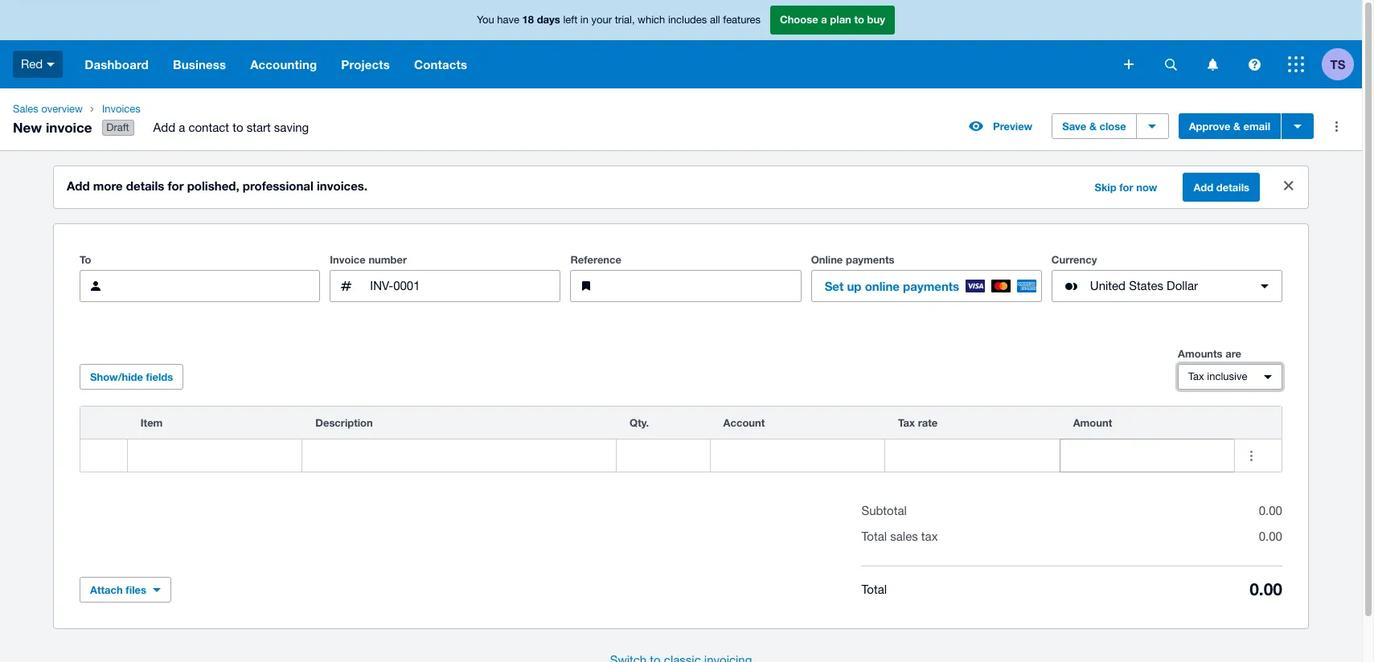 Task type: locate. For each thing, give the bounding box(es) containing it.
18
[[523, 13, 534, 26]]

1 vertical spatial payments
[[903, 279, 960, 294]]

1 vertical spatial to
[[233, 121, 243, 134]]

online payments
[[811, 254, 895, 266]]

total
[[862, 530, 887, 544], [862, 583, 887, 597]]

total for total
[[862, 583, 887, 597]]

amounts are
[[1179, 348, 1242, 360]]

approve & email button
[[1179, 114, 1282, 139]]

& inside button
[[1090, 120, 1097, 133]]

add for add a contact to start saving
[[153, 121, 175, 134]]

0.00
[[1260, 504, 1283, 518], [1260, 530, 1283, 544], [1250, 580, 1283, 600]]

0 vertical spatial 0.00
[[1260, 504, 1283, 518]]

Amount field
[[1061, 441, 1235, 472]]

add for add more details for polished, professional invoices.
[[67, 179, 90, 193]]

a left plan
[[822, 13, 828, 26]]

preview
[[994, 120, 1033, 133]]

tax for tax rate
[[899, 417, 916, 430]]

online
[[865, 279, 900, 294]]

add right now
[[1194, 181, 1214, 194]]

tax inside popup button
[[1189, 371, 1205, 383]]

2 total from the top
[[862, 583, 887, 597]]

Invoice number text field
[[369, 271, 560, 302]]

0.00 for subtotal
[[1260, 504, 1283, 518]]

payments inside popup button
[[903, 279, 960, 294]]

have
[[497, 14, 520, 26]]

more invoice options image
[[1321, 110, 1353, 142]]

1 vertical spatial total
[[862, 583, 887, 597]]

details left close image
[[1217, 181, 1250, 194]]

set up online payments
[[825, 279, 960, 294]]

svg image
[[1208, 58, 1218, 70], [1249, 58, 1261, 70], [1125, 60, 1134, 69]]

1 vertical spatial 0.00
[[1260, 530, 1283, 544]]

total for total sales tax
[[862, 530, 887, 544]]

1 horizontal spatial &
[[1234, 120, 1241, 133]]

contact
[[189, 121, 229, 134]]

approve
[[1190, 120, 1231, 133]]

1 horizontal spatial to
[[855, 13, 865, 26]]

& left "email"
[[1234, 120, 1241, 133]]

description
[[316, 417, 373, 430]]

to left buy
[[855, 13, 865, 26]]

states
[[1130, 279, 1164, 293]]

0 horizontal spatial for
[[168, 179, 184, 193]]

none field inside "invoice line item list" element
[[128, 440, 302, 472]]

for inside skip for now button
[[1120, 181, 1134, 194]]

tax down amounts
[[1189, 371, 1205, 383]]

svg image up close in the right top of the page
[[1125, 60, 1134, 69]]

2 & from the left
[[1234, 120, 1241, 133]]

accounting
[[250, 57, 317, 72]]

invoices.
[[317, 179, 368, 193]]

set
[[825, 279, 844, 294]]

& right save
[[1090, 120, 1097, 133]]

0 horizontal spatial payments
[[846, 254, 895, 266]]

1 total from the top
[[862, 530, 887, 544]]

0 horizontal spatial svg image
[[1125, 60, 1134, 69]]

tax inside "invoice line item list" element
[[899, 417, 916, 430]]

close image
[[1273, 170, 1306, 202]]

contacts
[[414, 57, 468, 72]]

0 horizontal spatial &
[[1090, 120, 1097, 133]]

to
[[855, 13, 865, 26], [233, 121, 243, 134]]

0 horizontal spatial a
[[179, 121, 185, 134]]

contacts button
[[402, 40, 480, 88]]

0 horizontal spatial add
[[67, 179, 90, 193]]

add left contact
[[153, 121, 175, 134]]

Inventory item text field
[[128, 441, 302, 472]]

0 vertical spatial tax
[[1189, 371, 1205, 383]]

to inside banner
[[855, 13, 865, 26]]

ts
[[1331, 57, 1346, 71]]

now
[[1137, 181, 1158, 194]]

qty.
[[630, 417, 649, 430]]

save & close
[[1063, 120, 1127, 133]]

invoice number element
[[330, 270, 561, 303]]

polished,
[[187, 179, 239, 193]]

0 vertical spatial a
[[822, 13, 828, 26]]

add left the more
[[67, 179, 90, 193]]

invoice
[[46, 119, 92, 136]]

1 horizontal spatial add
[[153, 121, 175, 134]]

attach
[[90, 584, 123, 597]]

banner
[[0, 0, 1363, 88]]

0 horizontal spatial tax
[[899, 417, 916, 430]]

account
[[724, 417, 765, 430]]

1 horizontal spatial a
[[822, 13, 828, 26]]

professional
[[243, 179, 314, 193]]

1 horizontal spatial tax
[[1189, 371, 1205, 383]]

payments
[[846, 254, 895, 266], [903, 279, 960, 294]]

days
[[537, 13, 561, 26]]

& inside button
[[1234, 120, 1241, 133]]

0 horizontal spatial to
[[233, 121, 243, 134]]

sales overview
[[13, 103, 83, 115]]

payments up online
[[846, 254, 895, 266]]

start
[[247, 121, 271, 134]]

1 horizontal spatial svg image
[[1165, 58, 1177, 70]]

add
[[153, 121, 175, 134], [67, 179, 90, 193], [1194, 181, 1214, 194]]

tax left rate
[[899, 417, 916, 430]]

invoice
[[330, 254, 366, 266]]

up
[[847, 279, 862, 294]]

svg image up "email"
[[1249, 58, 1261, 70]]

invoice line item list element
[[80, 406, 1283, 473]]

1 horizontal spatial details
[[1217, 181, 1250, 194]]

for
[[168, 179, 184, 193], [1120, 181, 1134, 194]]

tax inclusive
[[1189, 371, 1248, 383]]

1 horizontal spatial payments
[[903, 279, 960, 294]]

to left start on the top left of page
[[233, 121, 243, 134]]

are
[[1226, 348, 1242, 360]]

to
[[80, 254, 91, 266]]

1 horizontal spatial svg image
[[1208, 58, 1218, 70]]

more
[[93, 179, 123, 193]]

details
[[126, 179, 164, 193], [1217, 181, 1250, 194]]

2 vertical spatial 0.00
[[1250, 580, 1283, 600]]

Description text field
[[303, 441, 616, 472]]

new
[[13, 119, 42, 136]]

tax
[[1189, 371, 1205, 383], [899, 417, 916, 430]]

business
[[173, 57, 226, 72]]

all
[[710, 14, 721, 26]]

for left now
[[1120, 181, 1134, 194]]

ts button
[[1323, 40, 1363, 88]]

show/hide fields button
[[80, 365, 184, 390]]

0 horizontal spatial svg image
[[47, 63, 55, 67]]

a left contact
[[179, 121, 185, 134]]

buy
[[868, 13, 886, 26]]

number
[[369, 254, 407, 266]]

2 horizontal spatial add
[[1194, 181, 1214, 194]]

total down subtotal
[[862, 530, 887, 544]]

svg image
[[1289, 56, 1305, 72], [1165, 58, 1177, 70], [47, 63, 55, 67]]

set up online payments button
[[811, 270, 1042, 303]]

plan
[[830, 13, 852, 26]]

a inside banner
[[822, 13, 828, 26]]

total down total sales tax
[[862, 583, 887, 597]]

for left polished,
[[168, 179, 184, 193]]

attach files button
[[80, 578, 171, 603]]

payments right online
[[903, 279, 960, 294]]

features
[[723, 14, 761, 26]]

svg image up approve
[[1208, 58, 1218, 70]]

1 vertical spatial a
[[179, 121, 185, 134]]

Reference text field
[[609, 271, 801, 302]]

a
[[822, 13, 828, 26], [179, 121, 185, 134]]

draft
[[106, 122, 129, 134]]

you
[[477, 14, 494, 26]]

you have 18 days left in your trial, which includes all features
[[477, 13, 761, 26]]

overview
[[41, 103, 83, 115]]

1 vertical spatial tax
[[899, 417, 916, 430]]

0 vertical spatial total
[[862, 530, 887, 544]]

add inside button
[[1194, 181, 1214, 194]]

details right the more
[[126, 179, 164, 193]]

1 horizontal spatial for
[[1120, 181, 1134, 194]]

1 & from the left
[[1090, 120, 1097, 133]]

accounting button
[[238, 40, 329, 88]]

tax for tax inclusive
[[1189, 371, 1205, 383]]

None field
[[128, 440, 302, 472]]

skip for now
[[1095, 181, 1158, 194]]

0 vertical spatial to
[[855, 13, 865, 26]]

preview button
[[960, 114, 1043, 139]]



Task type: vqa. For each thing, say whether or not it's contained in the screenshot.
middle 0005
no



Task type: describe. For each thing, give the bounding box(es) containing it.
red button
[[0, 40, 73, 88]]

choose
[[780, 13, 819, 26]]

approve & email
[[1190, 120, 1271, 133]]

sales
[[891, 530, 918, 544]]

To text field
[[118, 271, 320, 302]]

save
[[1063, 120, 1087, 133]]

projects
[[341, 57, 390, 72]]

your
[[592, 14, 612, 26]]

inclusive
[[1208, 371, 1248, 383]]

attach files
[[90, 584, 146, 597]]

to for plan
[[855, 13, 865, 26]]

show/hide fields
[[90, 371, 173, 384]]

fields
[[146, 371, 173, 384]]

subtotal
[[862, 504, 907, 518]]

Quantity field
[[617, 441, 710, 472]]

red
[[21, 57, 43, 71]]

sales
[[13, 103, 38, 115]]

tax
[[922, 530, 938, 544]]

contact element
[[80, 270, 320, 303]]

& for email
[[1234, 120, 1241, 133]]

0.00 for total sales tax
[[1260, 530, 1283, 544]]

new invoice
[[13, 119, 92, 136]]

saving
[[274, 121, 309, 134]]

to for contact
[[233, 121, 243, 134]]

& for close
[[1090, 120, 1097, 133]]

tax inclusive button
[[1179, 365, 1283, 390]]

trial,
[[615, 14, 635, 26]]

add for add details
[[1194, 181, 1214, 194]]

0 vertical spatial payments
[[846, 254, 895, 266]]

a for contact
[[179, 121, 185, 134]]

which
[[638, 14, 666, 26]]

skip for now button
[[1086, 175, 1168, 200]]

add details
[[1194, 181, 1250, 194]]

sales overview link
[[6, 101, 89, 117]]

item
[[141, 417, 163, 430]]

0 horizontal spatial details
[[126, 179, 164, 193]]

invoices link
[[96, 101, 322, 117]]

united
[[1091, 279, 1126, 293]]

choose a plan to buy
[[780, 13, 886, 26]]

a for plan
[[822, 13, 828, 26]]

amounts
[[1179, 348, 1223, 360]]

details inside button
[[1217, 181, 1250, 194]]

more line item options image
[[1236, 440, 1268, 472]]

dollar
[[1167, 279, 1199, 293]]

amount
[[1074, 417, 1113, 430]]

united states dollar
[[1091, 279, 1199, 293]]

add a contact to start saving
[[153, 121, 309, 134]]

dashboard
[[85, 57, 149, 72]]

show/hide
[[90, 371, 143, 384]]

dashboard link
[[73, 40, 161, 88]]

close
[[1100, 120, 1127, 133]]

2 horizontal spatial svg image
[[1249, 58, 1261, 70]]

more line item options element
[[1236, 407, 1282, 439]]

svg image inside the red popup button
[[47, 63, 55, 67]]

projects button
[[329, 40, 402, 88]]

in
[[581, 14, 589, 26]]

add more details for polished, professional invoices.
[[67, 179, 368, 193]]

rate
[[918, 417, 938, 430]]

reference
[[571, 254, 622, 266]]

business button
[[161, 40, 238, 88]]

skip
[[1095, 181, 1117, 194]]

online
[[811, 254, 843, 266]]

2 horizontal spatial svg image
[[1289, 56, 1305, 72]]

add details button
[[1184, 173, 1261, 202]]

invoices
[[102, 103, 141, 115]]

united states dollar button
[[1052, 270, 1283, 303]]

banner containing ts
[[0, 0, 1363, 88]]

add more details for polished, professional invoices. status
[[54, 167, 1309, 208]]

files
[[126, 584, 146, 597]]

currency
[[1052, 254, 1098, 266]]

left
[[563, 14, 578, 26]]

total sales tax
[[862, 530, 938, 544]]

email
[[1244, 120, 1271, 133]]



